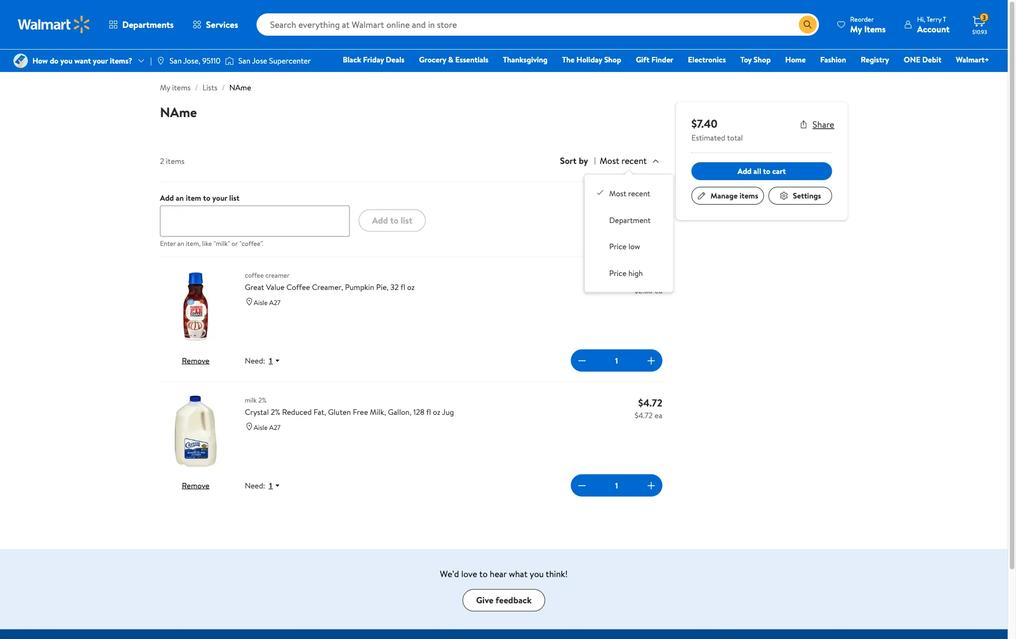 Task type: locate. For each thing, give the bounding box(es) containing it.
departments button
[[99, 11, 183, 38]]

0 vertical spatial aisle a27
[[254, 298, 281, 307]]

2% right milk
[[258, 396, 267, 405]]

1 vertical spatial need:
[[245, 481, 265, 491]]

1 vertical spatial aisle
[[254, 423, 268, 432]]

oz right 32
[[407, 282, 415, 293]]

1 a27 from the top
[[269, 298, 281, 307]]

reduced
[[282, 407, 312, 418]]

how do you want your items?
[[32, 55, 132, 66]]

reorder my items
[[850, 14, 886, 35]]

black friday deals link
[[338, 54, 410, 66]]

0 vertical spatial most recent
[[600, 155, 647, 167]]

price left low
[[609, 241, 627, 252]]

price low
[[609, 241, 640, 252]]

0 vertical spatial fl
[[401, 282, 405, 293]]

1 vertical spatial name
[[160, 103, 197, 121]]

items right the 2
[[166, 155, 185, 166]]

128
[[413, 407, 425, 418]]

manage
[[711, 190, 738, 201]]

enter
[[160, 239, 176, 248]]

name down my items link
[[160, 103, 197, 121]]

coffee
[[245, 270, 264, 280]]

1 shop from the left
[[604, 54, 621, 65]]

walmart+
[[956, 54, 989, 65]]

1 vertical spatial remove
[[182, 480, 210, 491]]

price left high
[[609, 268, 627, 279]]

fl right 32
[[401, 282, 405, 293]]

most up department
[[609, 188, 626, 199]]

add for add to list
[[372, 215, 388, 227]]

we'd
[[440, 568, 459, 580]]

2 a27 from the top
[[269, 423, 281, 432]]

1 horizontal spatial your
[[212, 192, 227, 203]]

you right do
[[60, 55, 73, 66]]

aisle
[[254, 298, 268, 307], [254, 423, 268, 432]]

san left jose,
[[170, 55, 182, 66]]

departments
[[122, 18, 174, 31]]

items for manage
[[740, 190, 758, 201]]

hi,
[[917, 14, 925, 24]]

1 vertical spatial oz
[[433, 407, 441, 418]]

1 vertical spatial your
[[212, 192, 227, 203]]

1
[[615, 355, 618, 366], [269, 357, 273, 365], [615, 481, 618, 491], [269, 482, 273, 491]]

aisle a27 down the value
[[254, 298, 281, 307]]

one debit link
[[899, 54, 947, 66]]

value
[[266, 282, 285, 293]]

price high
[[609, 268, 643, 279]]

list inside button
[[401, 215, 412, 227]]

2% right crystal
[[271, 407, 280, 418]]

toy shop link
[[735, 54, 776, 66]]

an left item on the top of the page
[[176, 192, 184, 203]]

1 horizontal spatial oz
[[433, 407, 441, 418]]

1 vertical spatial fl
[[426, 407, 431, 418]]

terry
[[927, 14, 942, 24]]

0 horizontal spatial name
[[160, 103, 197, 121]]

0 horizontal spatial list
[[229, 192, 240, 203]]

grocery & essentials link
[[414, 54, 494, 66]]

1 vertical spatial most
[[609, 188, 626, 199]]

oz left jug
[[433, 407, 441, 418]]

by
[[579, 155, 588, 167]]

recent right by
[[622, 155, 647, 167]]

1 remove from the top
[[182, 355, 210, 366]]

name
[[229, 82, 251, 93], [160, 103, 197, 121]]

think!
[[546, 568, 568, 580]]

0 horizontal spatial  image
[[156, 56, 165, 65]]

oz
[[407, 282, 415, 293], [433, 407, 441, 418]]

deals
[[386, 54, 405, 65]]

2 vertical spatial items
[[740, 190, 758, 201]]

electronics link
[[683, 54, 731, 66]]

items
[[172, 82, 191, 93], [166, 155, 185, 166], [740, 190, 758, 201]]

or
[[232, 239, 238, 248]]

aisle a27 down crystal
[[254, 423, 281, 432]]

fl
[[401, 282, 405, 293], [426, 407, 431, 418]]

1 vertical spatial ea
[[655, 410, 663, 421]]

most recent
[[600, 155, 647, 167], [609, 188, 650, 199]]

change sort order element
[[594, 184, 664, 283]]

0 vertical spatial your
[[93, 55, 108, 66]]

1 horizontal spatial add
[[372, 215, 388, 227]]

remove
[[182, 355, 210, 366], [182, 480, 210, 491]]

department
[[609, 215, 651, 226]]

enter an item, like "milk" or "coffee".
[[160, 239, 263, 248]]

Walmart Site-Wide search field
[[257, 13, 819, 36]]

remove button
[[182, 355, 210, 366], [182, 480, 210, 491]]

need: for $4.72
[[245, 481, 265, 491]]

sort
[[560, 155, 577, 167]]

2 vertical spatial add
[[372, 215, 388, 227]]

1 vertical spatial price
[[609, 268, 627, 279]]

supercenter
[[269, 55, 311, 66]]

1 vertical spatial 2%
[[271, 407, 280, 418]]

1 horizontal spatial fl
[[426, 407, 431, 418]]

1 horizontal spatial  image
[[225, 55, 234, 66]]

1 vertical spatial my
[[160, 82, 170, 93]]

0 horizontal spatial your
[[93, 55, 108, 66]]

you
[[60, 55, 73, 66], [530, 568, 544, 580]]

your right want
[[93, 55, 108, 66]]

$10.93
[[973, 28, 987, 35]]

0 vertical spatial you
[[60, 55, 73, 66]]

your right item on the top of the page
[[212, 192, 227, 203]]

1 san from the left
[[170, 55, 182, 66]]

0 vertical spatial recent
[[622, 155, 647, 167]]

1 horizontal spatial san
[[238, 55, 251, 66]]

1 vertical spatial items
[[166, 155, 185, 166]]

lists link
[[203, 82, 218, 93]]

 image
[[225, 55, 234, 66], [156, 56, 165, 65]]

you right what
[[530, 568, 544, 580]]

0 vertical spatial my
[[850, 23, 862, 35]]

1 / from the left
[[195, 82, 198, 93]]

0 horizontal spatial /
[[195, 82, 198, 93]]

san for san jose supercenter
[[238, 55, 251, 66]]

electronics
[[688, 54, 726, 65]]

0 horizontal spatial add
[[160, 192, 174, 203]]

most recent button
[[595, 154, 663, 168]]

0 vertical spatial items
[[172, 82, 191, 93]]

/ right lists link
[[222, 82, 225, 93]]

0 vertical spatial ea
[[655, 285, 663, 296]]

ea
[[655, 285, 663, 296], [655, 410, 663, 421]]

0 vertical spatial list
[[229, 192, 240, 203]]

shop right holiday
[[604, 54, 621, 65]]

0 vertical spatial add
[[738, 166, 752, 177]]

0 vertical spatial aisle
[[254, 298, 268, 307]]

increase quantity great value coffee creamer, pumpkin pie, 32 fl oz, current quantity 1 image
[[645, 354, 658, 368]]

need:
[[245, 355, 265, 366], [245, 481, 265, 491]]

milk 2% crystal 2% reduced fat, gluten free milk, gallon, 128 fl oz jug
[[245, 396, 454, 418]]

aisle down crystal
[[254, 423, 268, 432]]

1 vertical spatial an
[[177, 239, 184, 248]]

we'd love to hear what you think!
[[440, 568, 568, 580]]

0 vertical spatial most
[[600, 155, 619, 167]]

account
[[917, 23, 950, 35]]

$7.40 estimated total
[[692, 116, 743, 143]]

1 horizontal spatial name
[[229, 82, 251, 93]]

hear
[[490, 568, 507, 580]]

2 ea from the top
[[655, 410, 663, 421]]

add for add an item to your list
[[160, 192, 174, 203]]

shop
[[604, 54, 621, 65], [754, 54, 771, 65]]

items for 2
[[166, 155, 185, 166]]

1 need: from the top
[[245, 355, 265, 366]]

gift finder
[[636, 54, 674, 65]]

gift
[[636, 54, 650, 65]]

2 aisle from the top
[[254, 423, 268, 432]]

2 san from the left
[[238, 55, 251, 66]]

like
[[202, 239, 212, 248]]

pie,
[[376, 282, 389, 293]]

2 items
[[160, 155, 185, 166]]

2 aisle a27 from the top
[[254, 423, 281, 432]]

1 inside dropdown button
[[269, 482, 273, 491]]

1 horizontal spatial /
[[222, 82, 225, 93]]

most recent right by
[[600, 155, 647, 167]]

my down san jose, 95110
[[160, 82, 170, 93]]

an
[[176, 192, 184, 203], [177, 239, 184, 248]]

shop right toy
[[754, 54, 771, 65]]

your
[[93, 55, 108, 66], [212, 192, 227, 203]]

0 horizontal spatial you
[[60, 55, 73, 66]]

recent inside most recent dropdown button
[[622, 155, 647, 167]]

 image right | at the top of the page
[[156, 56, 165, 65]]

1 vertical spatial list
[[401, 215, 412, 227]]

aisle a27 for $2.68
[[254, 298, 281, 307]]

services
[[206, 18, 238, 31]]

0 vertical spatial an
[[176, 192, 184, 203]]

ea inside $2.68 $2.68 ea
[[655, 285, 663, 296]]

the holiday shop link
[[557, 54, 626, 66]]

0 vertical spatial oz
[[407, 282, 415, 293]]

/ left lists
[[195, 82, 198, 93]]

1 price from the top
[[609, 241, 627, 252]]

price for price high
[[609, 268, 627, 279]]

your for items?
[[93, 55, 108, 66]]

aisle down the great
[[254, 298, 268, 307]]

most
[[600, 155, 619, 167], [609, 188, 626, 199]]

0 horizontal spatial san
[[170, 55, 182, 66]]

1 vertical spatial a27
[[269, 423, 281, 432]]

an left item,
[[177, 239, 184, 248]]

fl right 128
[[426, 407, 431, 418]]

your for list
[[212, 192, 227, 203]]

2 price from the top
[[609, 268, 627, 279]]

/
[[195, 82, 198, 93], [222, 82, 225, 93]]

most right by
[[600, 155, 619, 167]]

1 horizontal spatial list
[[401, 215, 412, 227]]

0 vertical spatial remove button
[[182, 355, 210, 366]]

need: for $2.68
[[245, 355, 265, 366]]

my left items
[[850, 23, 862, 35]]

2 need: from the top
[[245, 481, 265, 491]]

recent up department
[[628, 188, 650, 199]]

 image
[[13, 54, 28, 68]]

0 vertical spatial price
[[609, 241, 627, 252]]

pumpkin
[[345, 282, 374, 293]]

ea inside "$4.72 $4.72 ea"
[[655, 410, 663, 421]]

0 vertical spatial need:
[[245, 355, 265, 366]]

0 horizontal spatial oz
[[407, 282, 415, 293]]

2 remove button from the top
[[182, 480, 210, 491]]

2 horizontal spatial add
[[738, 166, 752, 177]]

0 vertical spatial name
[[229, 82, 251, 93]]

remove for $2.68
[[182, 355, 210, 366]]

my inside reorder my items
[[850, 23, 862, 35]]

toy shop
[[741, 54, 771, 65]]

1 aisle a27 from the top
[[254, 298, 281, 307]]

oz inside coffee creamer great value coffee creamer, pumpkin pie, 32 fl oz
[[407, 282, 415, 293]]

0 vertical spatial a27
[[269, 298, 281, 307]]

0 horizontal spatial my
[[160, 82, 170, 93]]

 image right 95110
[[225, 55, 234, 66]]

aisle a27 for $4.72
[[254, 423, 281, 432]]

1 remove button from the top
[[182, 355, 210, 366]]

items left lists
[[172, 82, 191, 93]]

1 aisle from the top
[[254, 298, 268, 307]]

1 vertical spatial remove button
[[182, 480, 210, 491]]

$4.72 $4.72 ea
[[635, 396, 663, 421]]

0 vertical spatial remove
[[182, 355, 210, 366]]

item
[[186, 192, 201, 203]]

fat,
[[314, 407, 326, 418]]

1 vertical spatial you
[[530, 568, 544, 580]]

1 ea from the top
[[655, 285, 663, 296]]

san for san jose, 95110
[[170, 55, 182, 66]]

None radio
[[596, 188, 605, 197]]

1 vertical spatial most recent
[[609, 188, 650, 199]]

0 horizontal spatial shop
[[604, 54, 621, 65]]

registry link
[[856, 54, 894, 66]]

most recent up department
[[609, 188, 650, 199]]

2 remove from the top
[[182, 480, 210, 491]]

1 vertical spatial add
[[160, 192, 174, 203]]

1 horizontal spatial shop
[[754, 54, 771, 65]]

san left jose
[[238, 55, 251, 66]]

0 horizontal spatial fl
[[401, 282, 405, 293]]

$2.68 down low
[[639, 271, 663, 285]]

1 vertical spatial recent
[[628, 188, 650, 199]]

to
[[763, 166, 771, 177], [203, 192, 210, 203], [390, 215, 399, 227], [479, 568, 488, 580]]

fl inside milk 2% crystal 2% reduced fat, gluten free milk, gallon, 128 fl oz jug
[[426, 407, 431, 418]]

$2.68
[[639, 271, 663, 285], [635, 285, 653, 296]]

san
[[170, 55, 182, 66], [238, 55, 251, 66]]

aisle a27
[[254, 298, 281, 307], [254, 423, 281, 432]]

recent
[[622, 155, 647, 167], [628, 188, 650, 199]]

black
[[343, 54, 361, 65]]

0 horizontal spatial 2%
[[258, 396, 267, 405]]

great
[[245, 282, 264, 293]]

decrease quantity crystal 2% reduced fat, gluten free milk, gallon, 128 fl oz jug, current quantity 1 image
[[575, 479, 589, 493]]

settings button
[[769, 187, 832, 205]]

hi, terry t account
[[917, 14, 950, 35]]

name right lists link
[[229, 82, 251, 93]]

items right manage
[[740, 190, 758, 201]]

items inside button
[[740, 190, 758, 201]]

1 horizontal spatial my
[[850, 23, 862, 35]]

name link
[[229, 82, 251, 93]]

1 vertical spatial aisle a27
[[254, 423, 281, 432]]



Task type: vqa. For each thing, say whether or not it's contained in the screenshot.
Pumpkin
yes



Task type: describe. For each thing, give the bounding box(es) containing it.
jug
[[442, 407, 454, 418]]

gift finder link
[[631, 54, 679, 66]]

decrease quantity great value coffee creamer, pumpkin pie, 32 fl oz, current quantity 1 image
[[575, 354, 589, 368]]

1 horizontal spatial 2%
[[271, 407, 280, 418]]

my items / lists / name
[[160, 82, 251, 93]]

share
[[813, 118, 835, 131]]

2 / from the left
[[222, 82, 225, 93]]

sort by
[[560, 155, 588, 167]]

share button
[[799, 118, 835, 131]]

remove for $4.72
[[182, 480, 210, 491]]

most inside dropdown button
[[600, 155, 619, 167]]

lists
[[203, 82, 218, 93]]

manage items
[[711, 190, 758, 201]]

ea for $2.68
[[655, 285, 663, 296]]

fashion
[[820, 54, 846, 65]]

add all to cart button
[[692, 162, 832, 180]]

add for add all to cart
[[738, 166, 752, 177]]

price for price low
[[609, 241, 627, 252]]

holiday
[[577, 54, 602, 65]]

fl inside coffee creamer great value coffee creamer, pumpkin pie, 32 fl oz
[[401, 282, 405, 293]]

|
[[150, 55, 152, 66]]

0 vertical spatial 2%
[[258, 396, 267, 405]]

give feedback
[[476, 595, 532, 607]]

grocery & essentials
[[419, 54, 489, 65]]

clear search field text image
[[786, 20, 794, 29]]

2
[[160, 155, 164, 166]]

finder
[[651, 54, 674, 65]]

items
[[864, 23, 886, 35]]

milk
[[245, 396, 257, 405]]

low
[[629, 241, 640, 252]]

1 button
[[265, 481, 285, 491]]

a27 for $2.68
[[269, 298, 281, 307]]

all
[[754, 166, 761, 177]]

creamer,
[[312, 282, 343, 293]]

add an item to your list
[[160, 192, 240, 203]]

services button
[[183, 11, 248, 38]]

add to list
[[372, 215, 412, 227]]

do
[[50, 55, 58, 66]]

walmart+ link
[[951, 54, 994, 66]]

items?
[[110, 55, 132, 66]]

Add an item to your list text field
[[160, 206, 350, 237]]

most recent inside change sort order 'element'
[[609, 188, 650, 199]]

one debit
[[904, 54, 942, 65]]

$2.68 down high
[[635, 285, 653, 296]]

coffee creamer great value coffee creamer, pumpkin pie, 32 fl oz
[[245, 270, 415, 293]]

items for my
[[172, 82, 191, 93]]

ea for $4.72
[[655, 410, 663, 421]]

most recent inside most recent dropdown button
[[600, 155, 647, 167]]

gallon,
[[388, 407, 412, 418]]

2 shop from the left
[[754, 54, 771, 65]]

$7.40
[[692, 116, 718, 131]]

great value coffee creamer, pumpkin pie, 32 fl oz link
[[245, 282, 621, 293]]

total
[[727, 132, 743, 143]]

item,
[[186, 239, 201, 248]]

thanksgiving link
[[498, 54, 553, 66]]

feedback
[[496, 595, 532, 607]]

an for enter
[[177, 239, 184, 248]]

home link
[[780, 54, 811, 66]]

high
[[629, 268, 643, 279]]

estimated
[[692, 132, 725, 143]]

Search search field
[[257, 13, 819, 36]]

remove button for $4.72
[[182, 480, 210, 491]]

registry
[[861, 54, 889, 65]]

crystal 2% reduced fat, gluten free milk, gallon, 128 fl oz jug link
[[245, 407, 621, 418]]

black friday deals
[[343, 54, 405, 65]]

manage items button
[[692, 187, 764, 205]]

creamer
[[265, 270, 290, 280]]

milk,
[[370, 407, 386, 418]]

"milk"
[[214, 239, 230, 248]]

toy
[[741, 54, 752, 65]]

love
[[461, 568, 477, 580]]

gluten
[[328, 407, 351, 418]]

recent inside change sort order 'element'
[[628, 188, 650, 199]]

the holiday shop
[[562, 54, 621, 65]]

give feedback button
[[463, 590, 545, 612]]

increase quantity crystal 2% reduced fat, gluten free milk, gallon, 128 fl oz jug, current quantity 1 image
[[645, 479, 658, 493]]

cart
[[772, 166, 786, 177]]

1 horizontal spatial you
[[530, 568, 544, 580]]

aisle for $2.68
[[254, 298, 268, 307]]

an for add
[[176, 192, 184, 203]]

add all to cart
[[738, 166, 786, 177]]

&
[[448, 54, 454, 65]]

my items link
[[160, 82, 191, 93]]

jose
[[252, 55, 267, 66]]

want
[[74, 55, 91, 66]]

search icon image
[[803, 20, 812, 29]]

jose,
[[183, 55, 200, 66]]

none radio inside change sort order 'element'
[[596, 188, 605, 197]]

 image for san jose, 95110
[[156, 56, 165, 65]]

walmart image
[[18, 16, 90, 34]]

what
[[509, 568, 528, 580]]

32
[[390, 282, 399, 293]]

t
[[943, 14, 946, 24]]

a27 for $4.72
[[269, 423, 281, 432]]

aisle for $4.72
[[254, 423, 268, 432]]

free
[[353, 407, 368, 418]]

oz inside milk 2% crystal 2% reduced fat, gluten free milk, gallon, 128 fl oz jug
[[433, 407, 441, 418]]

most inside change sort order 'element'
[[609, 188, 626, 199]]

san jose, 95110
[[170, 55, 221, 66]]

95110
[[202, 55, 221, 66]]

remove button for $2.68
[[182, 355, 210, 366]]

the
[[562, 54, 575, 65]]

1 inside popup button
[[269, 357, 273, 365]]

home
[[785, 54, 806, 65]]

settings
[[793, 190, 821, 201]]

 image for san jose supercenter
[[225, 55, 234, 66]]



